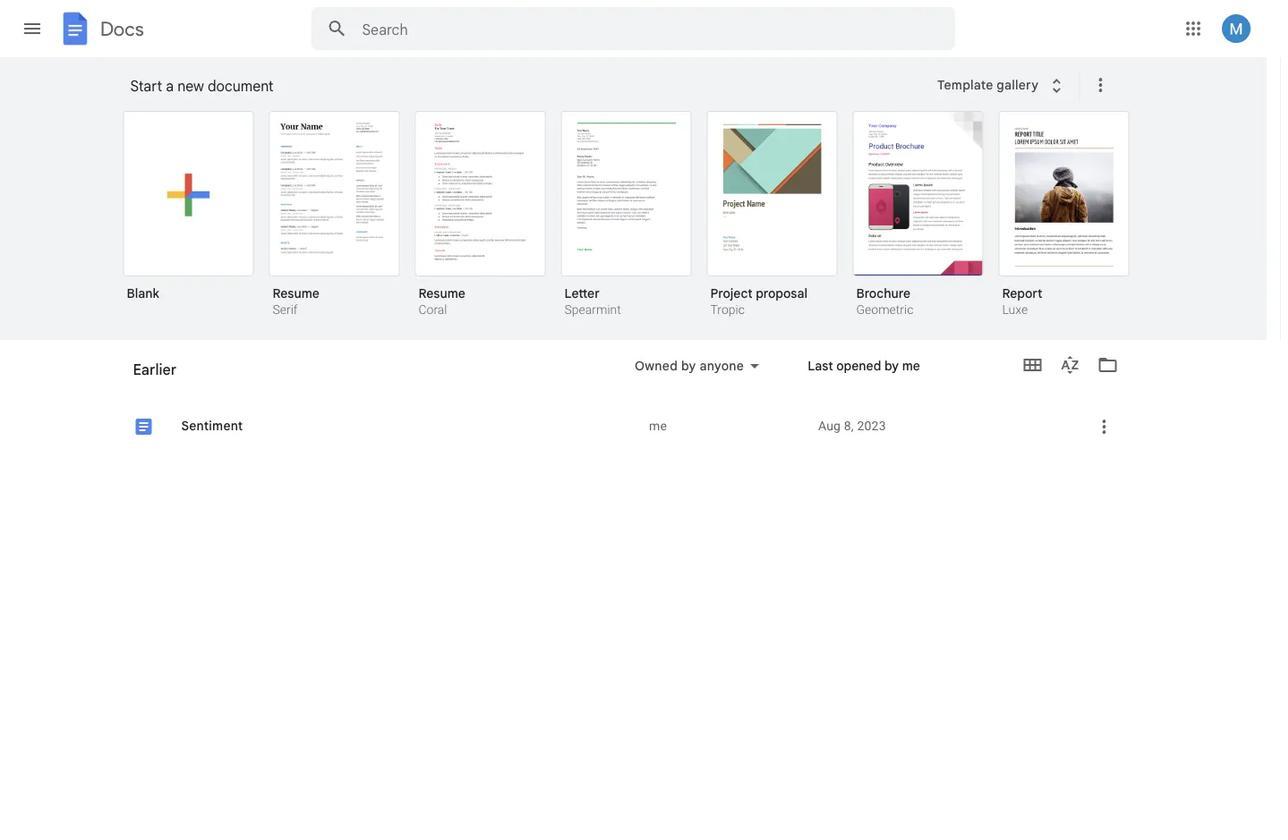 Task type: locate. For each thing, give the bounding box(es) containing it.
geometric
[[857, 303, 914, 317]]

opened up the owned by me element
[[726, 369, 771, 385]]

by down geometric
[[885, 358, 899, 374]]

earlier
[[133, 361, 177, 379], [133, 368, 171, 384]]

last opened by me aug 8, 2023 element
[[818, 418, 1066, 436]]

last up the owned by me element
[[697, 369, 723, 385]]

last opened by me
[[808, 358, 920, 374], [697, 369, 810, 385]]

anyone
[[700, 358, 744, 374]]

me
[[902, 358, 920, 374], [792, 369, 810, 385], [649, 419, 667, 434]]

start a new document heading
[[130, 57, 926, 115]]

1 horizontal spatial by
[[774, 369, 788, 385]]

report option
[[999, 111, 1130, 320]]

resume
[[273, 286, 320, 301], [419, 286, 466, 301]]

last opened by me down geometric
[[808, 358, 920, 374]]

report
[[1003, 286, 1043, 301]]

1 horizontal spatial last
[[808, 358, 833, 374]]

None search field
[[311, 7, 956, 50]]

1 resume from the left
[[273, 286, 320, 301]]

1 horizontal spatial opened
[[837, 358, 882, 374]]

resume for resume serif
[[273, 286, 320, 301]]

start
[[130, 77, 162, 95]]

a
[[166, 77, 174, 95]]

0 horizontal spatial last
[[697, 369, 723, 385]]

2 resume from the left
[[419, 286, 466, 301]]

template gallery button
[[926, 69, 1079, 101]]

0 horizontal spatial opened
[[726, 369, 771, 385]]

2 resume option from the left
[[415, 111, 546, 320]]

by right anyone
[[774, 369, 788, 385]]

0 horizontal spatial by
[[681, 358, 696, 374]]

brochure
[[857, 286, 911, 301]]

new
[[177, 77, 204, 95]]

project
[[711, 286, 753, 301]]

letter option
[[561, 111, 692, 320]]

by right owned
[[681, 358, 696, 374]]

list box
[[123, 107, 1153, 341]]

by
[[681, 358, 696, 374], [885, 358, 899, 374], [774, 369, 788, 385]]

resume for resume coral
[[419, 286, 466, 301]]

spearmint
[[565, 303, 621, 317]]

blank
[[127, 286, 159, 301]]

resume option
[[269, 111, 400, 320], [415, 111, 546, 320]]

main menu image
[[21, 18, 43, 39]]

opened
[[837, 358, 882, 374], [726, 369, 771, 385]]

me down owned
[[649, 419, 667, 434]]

2023
[[857, 419, 886, 434]]

0 horizontal spatial resume option
[[269, 111, 400, 320]]

opened up aug 8, 2023
[[837, 358, 882, 374]]

gallery
[[997, 77, 1039, 93]]

letter spearmint
[[565, 286, 621, 317]]

0 horizontal spatial resume
[[273, 286, 320, 301]]

me right anyone
[[792, 369, 810, 385]]

proposal
[[756, 286, 808, 301]]

project proposal tropic
[[711, 286, 808, 317]]

0 horizontal spatial me
[[649, 419, 667, 434]]

2 horizontal spatial me
[[902, 358, 920, 374]]

1 earlier from the top
[[133, 361, 177, 379]]

last up aug
[[808, 358, 833, 374]]

sentiment option
[[113, 405, 1131, 815]]

owned
[[635, 358, 678, 374]]

1 horizontal spatial resume option
[[415, 111, 546, 320]]

resume coral
[[419, 286, 466, 317]]

1 horizontal spatial me
[[792, 369, 810, 385]]

1 horizontal spatial resume
[[419, 286, 466, 301]]

last opened by me up the owned by me element
[[697, 369, 810, 385]]

last
[[808, 358, 833, 374], [697, 369, 723, 385]]

resume up serif
[[273, 286, 320, 301]]

Search bar text field
[[362, 21, 911, 39]]

resume up 'coral'
[[419, 286, 466, 301]]

luxe
[[1003, 303, 1028, 317]]

me down geometric
[[902, 358, 920, 374]]



Task type: describe. For each thing, give the bounding box(es) containing it.
1 resume option from the left
[[269, 111, 400, 320]]

document
[[208, 77, 274, 95]]

project proposal option
[[707, 111, 838, 320]]

docs
[[100, 17, 144, 41]]

more actions. image
[[1087, 74, 1112, 96]]

2 horizontal spatial by
[[885, 358, 899, 374]]

template
[[938, 77, 994, 93]]

owned by anyone
[[635, 358, 744, 374]]

list box containing blank
[[123, 107, 1153, 341]]

resume serif
[[273, 286, 320, 317]]

earlier heading
[[119, 340, 596, 398]]

earlier inside heading
[[133, 361, 177, 379]]

template gallery
[[938, 77, 1039, 93]]

blank option
[[123, 111, 254, 314]]

8,
[[844, 419, 854, 434]]

brochure geometric
[[857, 286, 914, 317]]

report luxe
[[1003, 286, 1043, 317]]

sentiment
[[181, 419, 243, 434]]

owned by me element
[[649, 418, 804, 436]]

aug
[[818, 419, 841, 434]]

2 earlier from the top
[[133, 368, 171, 384]]

brochure option
[[853, 111, 984, 320]]

tropic
[[711, 303, 745, 317]]

search image
[[319, 11, 355, 47]]

docs link
[[57, 11, 144, 50]]

by inside popup button
[[681, 358, 696, 374]]

me inside option
[[649, 419, 667, 434]]

owned by anyone button
[[623, 356, 771, 377]]

serif
[[273, 303, 298, 317]]

coral
[[419, 303, 447, 317]]

letter
[[565, 286, 600, 301]]

aug 8, 2023
[[818, 419, 886, 434]]

start a new document
[[130, 77, 274, 95]]



Task type: vqa. For each thing, say whether or not it's contained in the screenshot.


